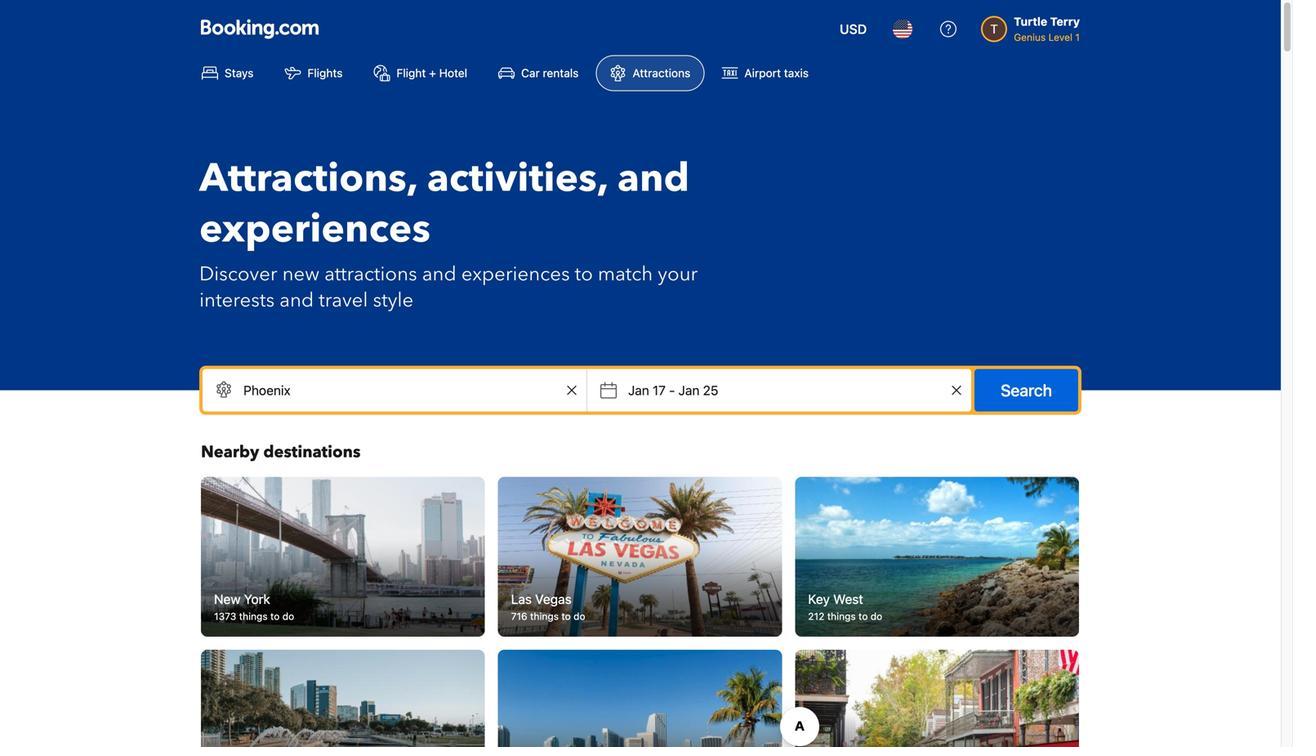 Task type: describe. For each thing, give the bounding box(es) containing it.
usd
[[840, 21, 867, 37]]

flight + hotel
[[397, 66, 468, 80]]

to for las vegas
[[562, 611, 571, 622]]

car
[[522, 66, 540, 80]]

jan 17 - jan 25
[[629, 383, 719, 398]]

new york image
[[201, 477, 485, 637]]

17
[[653, 383, 666, 398]]

rentals
[[543, 66, 579, 80]]

turtle
[[1015, 15, 1048, 28]]

flight + hotel link
[[360, 55, 482, 91]]

to inside the attractions, activities, and experiences discover new attractions and experiences to match your interests and travel style
[[575, 261, 593, 288]]

york
[[244, 592, 270, 607]]

attractions link
[[596, 55, 705, 91]]

san diego image
[[201, 650, 485, 747]]

your account menu turtle terry genius level 1 element
[[982, 7, 1087, 45]]

nearby destinations
[[201, 441, 361, 463]]

las vegas image
[[498, 477, 783, 637]]

hotel
[[439, 66, 468, 80]]

search
[[1001, 381, 1053, 400]]

1
[[1076, 31, 1081, 43]]

do for york
[[283, 611, 294, 622]]

destinations
[[264, 441, 361, 463]]

to for new york
[[271, 611, 280, 622]]

25
[[703, 383, 719, 398]]

travel
[[319, 287, 368, 314]]

interests
[[199, 287, 275, 314]]

-
[[670, 383, 676, 398]]

booking.com image
[[201, 19, 319, 39]]

things for vegas
[[531, 611, 559, 622]]

airport taxis
[[745, 66, 809, 80]]

west
[[834, 592, 864, 607]]

+
[[429, 66, 436, 80]]

car rentals
[[522, 66, 579, 80]]

Where are you going? search field
[[203, 369, 587, 412]]

key west image
[[796, 477, 1080, 637]]

flights
[[308, 66, 343, 80]]

your
[[658, 261, 698, 288]]

1 horizontal spatial experiences
[[462, 261, 570, 288]]

match
[[598, 261, 653, 288]]

taxis
[[785, 66, 809, 80]]

0 horizontal spatial and
[[280, 287, 314, 314]]

las vegas 716 things to do
[[511, 592, 586, 622]]

stays link
[[188, 55, 268, 91]]

1373
[[214, 611, 236, 622]]

las
[[511, 592, 532, 607]]

level
[[1049, 31, 1073, 43]]



Task type: locate. For each thing, give the bounding box(es) containing it.
to
[[575, 261, 593, 288], [271, 611, 280, 622], [562, 611, 571, 622], [859, 611, 868, 622]]

genius
[[1015, 31, 1047, 43]]

0 vertical spatial experiences
[[199, 202, 431, 256]]

3 do from the left
[[871, 611, 883, 622]]

to down the west
[[859, 611, 868, 622]]

1 horizontal spatial jan
[[679, 383, 700, 398]]

new orleans image
[[796, 650, 1080, 747]]

3 things from the left
[[828, 611, 856, 622]]

to for key west
[[859, 611, 868, 622]]

things for west
[[828, 611, 856, 622]]

jan left 17
[[629, 383, 650, 398]]

and
[[618, 152, 690, 205], [422, 261, 457, 288], [280, 287, 314, 314]]

to inside las vegas 716 things to do
[[562, 611, 571, 622]]

2 horizontal spatial and
[[618, 152, 690, 205]]

0 horizontal spatial jan
[[629, 383, 650, 398]]

to inside new york 1373 things to do
[[271, 611, 280, 622]]

0 horizontal spatial experiences
[[199, 202, 431, 256]]

turtle terry genius level 1
[[1015, 15, 1081, 43]]

airport taxis link
[[708, 55, 823, 91]]

new
[[282, 261, 320, 288]]

do right 212
[[871, 611, 883, 622]]

attractions
[[633, 66, 691, 80]]

2 jan from the left
[[679, 383, 700, 398]]

things inside key west 212 things to do
[[828, 611, 856, 622]]

2 do from the left
[[574, 611, 586, 622]]

vegas
[[536, 592, 572, 607]]

experiences
[[199, 202, 431, 256], [462, 261, 570, 288]]

2 horizontal spatial things
[[828, 611, 856, 622]]

jan
[[629, 383, 650, 398], [679, 383, 700, 398]]

to inside key west 212 things to do
[[859, 611, 868, 622]]

1 vertical spatial experiences
[[462, 261, 570, 288]]

things for york
[[239, 611, 268, 622]]

terry
[[1051, 15, 1081, 28]]

do right 1373
[[283, 611, 294, 622]]

2 horizontal spatial do
[[871, 611, 883, 622]]

attractions
[[325, 261, 417, 288]]

new
[[214, 592, 241, 607]]

attractions,
[[199, 152, 417, 205]]

things
[[239, 611, 268, 622], [531, 611, 559, 622], [828, 611, 856, 622]]

do inside key west 212 things to do
[[871, 611, 883, 622]]

nearby
[[201, 441, 259, 463]]

search button
[[975, 369, 1079, 412]]

do for vegas
[[574, 611, 586, 622]]

1 horizontal spatial and
[[422, 261, 457, 288]]

do for west
[[871, 611, 883, 622]]

212
[[809, 611, 825, 622]]

key west 212 things to do
[[809, 592, 883, 622]]

stays
[[225, 66, 254, 80]]

airport
[[745, 66, 781, 80]]

2 things from the left
[[531, 611, 559, 622]]

flight
[[397, 66, 426, 80]]

car rentals link
[[485, 55, 593, 91]]

things down vegas
[[531, 611, 559, 622]]

1 horizontal spatial things
[[531, 611, 559, 622]]

1 jan from the left
[[629, 383, 650, 398]]

do
[[283, 611, 294, 622], [574, 611, 586, 622], [871, 611, 883, 622]]

1 things from the left
[[239, 611, 268, 622]]

1 horizontal spatial do
[[574, 611, 586, 622]]

do right 716
[[574, 611, 586, 622]]

things down the west
[[828, 611, 856, 622]]

things inside new york 1373 things to do
[[239, 611, 268, 622]]

flights link
[[271, 55, 357, 91]]

discover
[[199, 261, 278, 288]]

things down york
[[239, 611, 268, 622]]

activities,
[[427, 152, 608, 205]]

716
[[511, 611, 528, 622]]

0 horizontal spatial things
[[239, 611, 268, 622]]

usd button
[[831, 9, 877, 49]]

new york 1373 things to do
[[214, 592, 294, 622]]

miami image
[[498, 650, 783, 747]]

to right 1373
[[271, 611, 280, 622]]

do inside new york 1373 things to do
[[283, 611, 294, 622]]

attractions, activities, and experiences discover new attractions and experiences to match your interests and travel style
[[199, 152, 698, 314]]

key
[[809, 592, 830, 607]]

to left match
[[575, 261, 593, 288]]

to down vegas
[[562, 611, 571, 622]]

things inside las vegas 716 things to do
[[531, 611, 559, 622]]

jan right -
[[679, 383, 700, 398]]

style
[[373, 287, 414, 314]]

0 horizontal spatial do
[[283, 611, 294, 622]]

do inside las vegas 716 things to do
[[574, 611, 586, 622]]

1 do from the left
[[283, 611, 294, 622]]



Task type: vqa. For each thing, say whether or not it's contained in the screenshot.
1
yes



